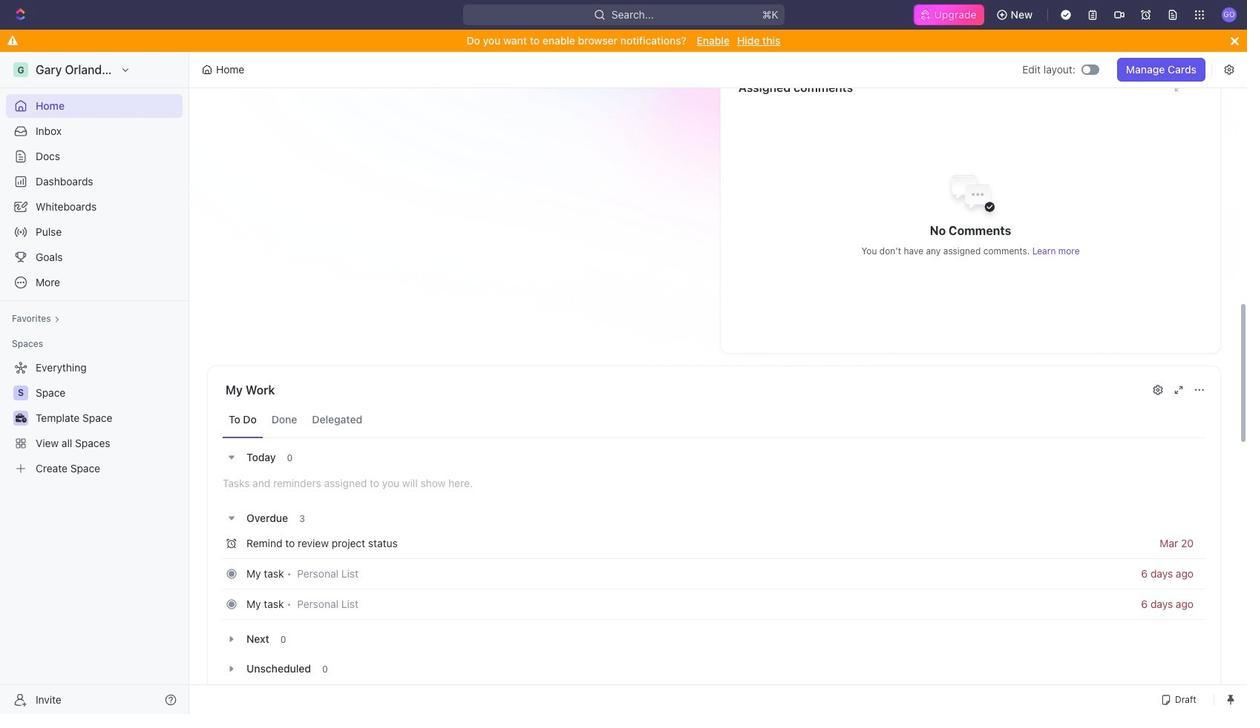 Task type: describe. For each thing, give the bounding box(es) containing it.
business time image
[[15, 414, 26, 423]]

space, , element
[[13, 386, 28, 401]]

tree inside sidebar navigation
[[6, 356, 183, 481]]



Task type: locate. For each thing, give the bounding box(es) containing it.
sidebar navigation
[[0, 52, 192, 715]]

tree
[[6, 356, 183, 481]]

tab list
[[223, 402, 1206, 439]]

gary orlando's workspace, , element
[[13, 62, 28, 77]]



Task type: vqa. For each thing, say whether or not it's contained in the screenshot.
right Team Space, , Element
no



